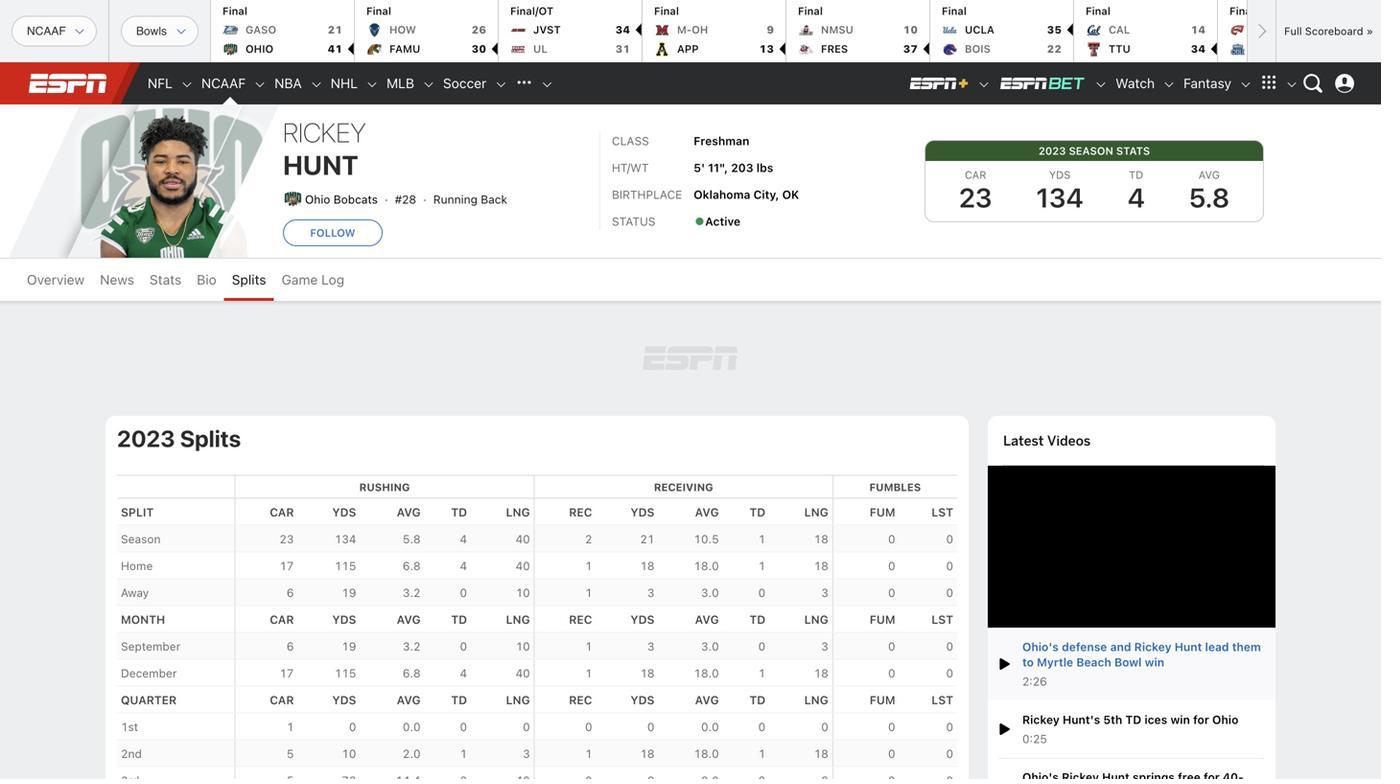 Task type: describe. For each thing, give the bounding box(es) containing it.
game
[[282, 272, 318, 288]]

14
[[1191, 23, 1206, 36]]

fantasy link
[[1176, 62, 1239, 105]]

rushing touchdowns element
[[1106, 169, 1167, 181]]

nmsu
[[821, 23, 854, 36]]

game log
[[282, 272, 344, 288]]

september
[[121, 640, 181, 654]]

ohio inside rickey hunt's 5th td ices win for ohio 0:25
[[1212, 713, 1239, 727]]

1 17 from the top
[[279, 560, 294, 573]]

0:25
[[1022, 733, 1047, 746]]

rickey for hunt
[[283, 117, 366, 148]]

news link
[[92, 259, 142, 301]]

follow button
[[283, 220, 383, 246]]

nba image
[[310, 78, 323, 91]]

game log link
[[274, 259, 352, 301]]

ohio's defense and rickey hunt lead them to myrtle beach bowl win 2:26
[[1022, 640, 1261, 688]]

stats
[[150, 272, 181, 288]]

soccer image
[[494, 78, 508, 91]]

yds 134
[[1036, 169, 1083, 213]]

beach
[[1076, 656, 1111, 669]]

fantasy image
[[1239, 78, 1253, 91]]

nba
[[274, 75, 302, 91]]

final for cal
[[1086, 5, 1111, 17]]

season
[[1069, 145, 1113, 157]]

and
[[1110, 640, 1131, 654]]

ncaaf
[[201, 75, 246, 91]]

bio
[[197, 272, 216, 288]]

»
[[1366, 25, 1373, 37]]

2
[[585, 533, 592, 546]]

1 18.0 from the top
[[694, 560, 719, 573]]

gaso
[[246, 23, 276, 36]]

rushing yards element
[[1014, 169, 1106, 181]]

oh
[[692, 23, 708, 36]]

ht/wt
[[612, 161, 649, 175]]

rushing attempts element
[[937, 169, 1014, 181]]

fumbles
[[869, 482, 921, 494]]

1 40 from the top
[[516, 533, 530, 546]]

bois
[[965, 43, 991, 55]]

profile management image
[[1335, 74, 1354, 93]]

1 horizontal spatial espn bet image
[[1095, 78, 1108, 91]]

ncaaf link
[[194, 62, 253, 105]]

2.0
[[403, 748, 421, 761]]

nfl
[[148, 75, 173, 91]]

1 vertical spatial splits
[[180, 425, 241, 452]]

hunt's
[[1063, 713, 1100, 727]]

m-oh
[[677, 23, 708, 36]]

news
[[100, 272, 134, 288]]

34 for ttu
[[1191, 43, 1206, 55]]

december
[[121, 667, 177, 681]]

car 23
[[959, 169, 992, 213]]

nfl link
[[140, 62, 180, 105]]

final for ucla
[[942, 5, 967, 17]]

0 horizontal spatial more espn image
[[1255, 69, 1283, 98]]

latest videos section
[[988, 416, 1276, 780]]

2 18.0 from the top
[[694, 667, 719, 681]]

myrtle
[[1037, 656, 1073, 669]]

13
[[759, 43, 774, 55]]

win inside rickey hunt's 5th td ices win for ohio 0:25
[[1171, 713, 1190, 727]]

nhl image
[[365, 78, 379, 91]]

quarter
[[121, 694, 177, 707]]

bobcats
[[334, 193, 378, 206]]

cal
[[1109, 23, 1130, 36]]

37
[[903, 43, 918, 55]]

1 3.2 from the top
[[403, 587, 421, 600]]

5'
[[694, 161, 705, 175]]

31
[[615, 43, 630, 55]]

34 for jvst
[[615, 23, 630, 36]]

1 rec from the top
[[569, 506, 592, 519]]

ttu
[[1109, 43, 1131, 55]]

stats link
[[142, 259, 189, 301]]

running
[[433, 193, 478, 206]]

yards per rush attempt element
[[1167, 169, 1252, 181]]

back
[[481, 193, 507, 206]]

3 rec from the top
[[569, 694, 592, 707]]

mlb link
[[379, 62, 422, 105]]

0 horizontal spatial ohio
[[305, 193, 330, 206]]

0 vertical spatial splits
[[232, 272, 266, 288]]

city,
[[754, 188, 779, 201]]

2nd
[[121, 748, 142, 761]]

season
[[121, 533, 161, 546]]

active
[[705, 215, 741, 228]]

yds inside yds 134
[[1049, 169, 1071, 181]]

0 horizontal spatial espn bet image
[[999, 76, 1087, 91]]

final for nmsu
[[798, 5, 823, 17]]

2 final/ot from the left
[[1230, 5, 1273, 17]]

mlb image
[[422, 78, 435, 91]]

203
[[731, 161, 753, 175]]

1 fum from the top
[[870, 506, 895, 519]]

birthplace
[[612, 188, 682, 201]]

freshman
[[694, 134, 750, 148]]

1 3.0 from the top
[[701, 587, 719, 600]]

final for gaso
[[223, 5, 247, 17]]

hunt inside "ohio's defense and rickey hunt lead them to myrtle beach bowl win 2:26"
[[1175, 640, 1202, 654]]

nba link
[[267, 62, 310, 105]]

1st
[[121, 721, 138, 734]]

2 6 from the top
[[287, 640, 294, 654]]

nfl image
[[180, 78, 194, 91]]

2 0.0 from the left
[[701, 721, 719, 734]]

watch image
[[1163, 78, 1176, 91]]

full scoreboard » link
[[1276, 0, 1381, 62]]

1 vertical spatial 23
[[279, 533, 294, 546]]

watch
[[1116, 75, 1155, 91]]

watch link
[[1108, 62, 1163, 105]]

defense
[[1062, 640, 1107, 654]]

1 final/ot from the left
[[510, 5, 554, 17]]

ohio
[[246, 43, 274, 55]]

how
[[389, 23, 416, 36]]

ohio bobcats
[[305, 193, 378, 206]]

ohio bobcats link
[[305, 193, 378, 206]]

35
[[1047, 23, 1062, 36]]

2 fum from the top
[[870, 613, 895, 627]]

1 6.8 from the top
[[403, 560, 421, 573]]

scoreboard
[[1305, 25, 1363, 37]]

td 4
[[1128, 169, 1145, 213]]

0 horizontal spatial 5.8
[[403, 533, 421, 546]]

0 horizontal spatial ohio bobcats image
[[67, 81, 278, 292]]



Task type: vqa. For each thing, say whether or not it's contained in the screenshot.
for
yes



Task type: locate. For each thing, give the bounding box(es) containing it.
1 vertical spatial ohio
[[1212, 713, 1239, 727]]

0 vertical spatial 23
[[959, 182, 992, 213]]

1 vertical spatial 2023
[[117, 425, 175, 452]]

1 horizontal spatial ohio bobcats image
[[283, 189, 302, 208]]

espn plus image
[[978, 78, 991, 91]]

ices
[[1145, 713, 1168, 727]]

0 horizontal spatial hunt
[[283, 149, 358, 181]]

espn+ image
[[908, 76, 970, 91]]

td
[[1129, 169, 1143, 181], [451, 506, 467, 519], [750, 506, 766, 519], [451, 613, 467, 627], [750, 613, 766, 627], [451, 694, 467, 707], [750, 694, 766, 707], [1126, 713, 1142, 727]]

3 40 from the top
[[516, 667, 530, 681]]

18
[[814, 533, 828, 546], [640, 560, 655, 573], [814, 560, 828, 573], [640, 667, 655, 681], [814, 667, 828, 681], [640, 748, 655, 761], [814, 748, 828, 761]]

23
[[959, 182, 992, 213], [279, 533, 294, 546]]

jvst
[[533, 23, 561, 36]]

2 19 from the top
[[342, 640, 356, 654]]

1 horizontal spatial hunt
[[1175, 640, 1202, 654]]

1 0.0 from the left
[[403, 721, 421, 734]]

rickey hunt's 5th td ices win for ohio 0:25
[[1022, 713, 1239, 746]]

1 horizontal spatial more espn image
[[1285, 78, 1299, 91]]

oklahoma city, ok
[[694, 188, 799, 201]]

1 horizontal spatial 5.8
[[1189, 182, 1230, 213]]

more espn image
[[1255, 69, 1283, 98], [1285, 78, 1299, 91]]

1
[[758, 533, 766, 546], [585, 560, 592, 573], [758, 560, 766, 573], [585, 587, 592, 600], [585, 640, 592, 654], [585, 667, 592, 681], [758, 667, 766, 681], [287, 721, 294, 734], [460, 748, 467, 761], [585, 748, 592, 761], [758, 748, 766, 761]]

ohio's
[[1022, 640, 1059, 654]]

car inside "car 23"
[[965, 169, 986, 181]]

final up gaso
[[223, 5, 247, 17]]

1 vertical spatial 17
[[279, 667, 294, 681]]

1 vertical spatial 21
[[640, 533, 655, 546]]

4 final from the left
[[798, 5, 823, 17]]

2023 splits
[[117, 425, 241, 452]]

split
[[121, 506, 154, 519]]

lst
[[932, 506, 953, 519], [932, 613, 953, 627], [932, 694, 953, 707]]

final up m-
[[654, 5, 679, 17]]

espn more sports home page image
[[510, 69, 538, 98]]

2 vertical spatial fum
[[870, 694, 895, 707]]

0 vertical spatial fum
[[870, 506, 895, 519]]

2023 for 2023 season stats
[[1039, 145, 1066, 157]]

4
[[1128, 182, 1145, 213], [460, 533, 467, 546], [460, 560, 467, 573], [460, 667, 467, 681]]

5
[[287, 748, 294, 761]]

34 down '14'
[[1191, 43, 1206, 55]]

1 115 from the top
[[334, 560, 356, 573]]

final up how
[[366, 5, 391, 17]]

overview link
[[19, 259, 92, 301]]

rickey inside "ohio's defense and rickey hunt lead them to myrtle beach bowl win 2:26"
[[1134, 640, 1172, 654]]

nhl link
[[323, 62, 365, 105]]

1 vertical spatial 134
[[334, 533, 356, 546]]

1 lst from the top
[[932, 506, 953, 519]]

log
[[321, 272, 344, 288]]

11",
[[708, 161, 728, 175]]

6.8 up 2.0
[[403, 667, 421, 681]]

mlb
[[387, 75, 414, 91]]

10
[[903, 23, 918, 36], [516, 587, 530, 600], [516, 640, 530, 654], [342, 748, 356, 761]]

1 vertical spatial 6.8
[[403, 667, 421, 681]]

1 final from the left
[[223, 5, 247, 17]]

espn bet image
[[999, 76, 1087, 91], [1095, 78, 1108, 91]]

1 vertical spatial fum
[[870, 613, 895, 627]]

40
[[516, 533, 530, 546], [516, 560, 530, 573], [516, 667, 530, 681]]

win right bowl
[[1145, 656, 1164, 669]]

41
[[328, 43, 342, 55]]

hunt left lead
[[1175, 640, 1202, 654]]

full scoreboard »
[[1284, 25, 1373, 37]]

2023 up split
[[117, 425, 175, 452]]

famu
[[389, 43, 420, 55]]

ohio
[[305, 193, 330, 206], [1212, 713, 1239, 727]]

6
[[287, 587, 294, 600], [287, 640, 294, 654]]

0 vertical spatial 115
[[334, 560, 356, 573]]

0 vertical spatial 6.8
[[403, 560, 421, 573]]

6 final from the left
[[1086, 5, 1111, 17]]

fantasy
[[1184, 75, 1232, 91]]

1 vertical spatial 18.0
[[694, 667, 719, 681]]

2 3.0 from the top
[[701, 640, 719, 654]]

win
[[1145, 656, 1164, 669], [1171, 713, 1190, 727]]

1 horizontal spatial ohio
[[1212, 713, 1239, 727]]

1 vertical spatial 34
[[1191, 43, 1206, 55]]

final/ot up fantasy icon
[[1230, 5, 1273, 17]]

0 vertical spatial 5.8
[[1189, 182, 1230, 213]]

2 40 from the top
[[516, 560, 530, 573]]

1 horizontal spatial win
[[1171, 713, 1190, 727]]

#28
[[395, 193, 416, 206]]

2023 up rushing yards element
[[1039, 145, 1066, 157]]

full
[[1284, 25, 1302, 37]]

1 horizontal spatial 0.0
[[701, 721, 719, 734]]

0 vertical spatial 3.0
[[701, 587, 719, 600]]

to
[[1022, 656, 1034, 669]]

bio link
[[189, 259, 224, 301]]

1 horizontal spatial 23
[[959, 182, 992, 213]]

1 vertical spatial 3.2
[[403, 640, 421, 654]]

0 vertical spatial 18.0
[[694, 560, 719, 573]]

21 up 41
[[328, 23, 342, 36]]

rickey for hunt's
[[1022, 713, 1060, 727]]

win inside "ohio's defense and rickey hunt lead them to myrtle beach bowl win 2:26"
[[1145, 656, 1164, 669]]

status
[[612, 215, 656, 228]]

m-
[[677, 23, 692, 36]]

0 horizontal spatial 2023
[[117, 425, 175, 452]]

1 vertical spatial win
[[1171, 713, 1190, 727]]

hunt
[[283, 149, 358, 181], [1175, 640, 1202, 654]]

5 final from the left
[[942, 5, 967, 17]]

ohio up the follow
[[305, 193, 330, 206]]

21 right 2
[[640, 533, 655, 546]]

yds
[[1049, 169, 1071, 181], [332, 506, 356, 519], [631, 506, 655, 519], [332, 613, 356, 627], [631, 613, 655, 627], [332, 694, 356, 707], [631, 694, 655, 707]]

global navigation element
[[19, 62, 1362, 105]]

5' 11", 203 lbs
[[694, 161, 773, 175]]

0 vertical spatial 3.2
[[403, 587, 421, 600]]

6.8
[[403, 560, 421, 573], [403, 667, 421, 681]]

0 vertical spatial 19
[[342, 587, 356, 600]]

td inside rickey hunt's 5th td ices win for ohio 0:25
[[1126, 713, 1142, 727]]

1 vertical spatial 19
[[342, 640, 356, 654]]

2 115 from the top
[[334, 667, 356, 681]]

0 horizontal spatial win
[[1145, 656, 1164, 669]]

3 final from the left
[[654, 5, 679, 17]]

2 6.8 from the top
[[403, 667, 421, 681]]

0 horizontal spatial 0.0
[[403, 721, 421, 734]]

9
[[767, 23, 774, 36]]

rickey hunt image
[[67, 105, 278, 258]]

rushing
[[359, 482, 410, 494]]

0 vertical spatial 40
[[516, 533, 530, 546]]

3 lst from the top
[[932, 694, 953, 707]]

final for how
[[366, 5, 391, 17]]

1 vertical spatial 40
[[516, 560, 530, 573]]

rickey inside rickey hunt's 5th td ices win for ohio 0:25
[[1022, 713, 1060, 727]]

0 vertical spatial rickey
[[283, 117, 366, 148]]

video player region
[[988, 466, 1276, 628]]

1 vertical spatial 3.0
[[701, 640, 719, 654]]

1 vertical spatial 5.8
[[403, 533, 421, 546]]

1 vertical spatial lst
[[932, 613, 953, 627]]

fum
[[870, 506, 895, 519], [870, 613, 895, 627], [870, 694, 895, 707]]

30
[[472, 43, 486, 55]]

2 vertical spatial rickey
[[1022, 713, 1060, 727]]

0 vertical spatial 17
[[279, 560, 294, 573]]

1 vertical spatial 115
[[334, 667, 356, 681]]

soccer link
[[435, 62, 494, 105]]

latest videos
[[1003, 433, 1091, 450]]

0 horizontal spatial final/ot
[[510, 5, 554, 17]]

26
[[472, 23, 486, 36]]

espn bet image left watch
[[1095, 78, 1108, 91]]

5.8 down rushing
[[403, 533, 421, 546]]

0 vertical spatial 21
[[328, 23, 342, 36]]

home
[[121, 560, 153, 573]]

1 horizontal spatial 34
[[1191, 43, 1206, 55]]

final/ot
[[510, 5, 554, 17], [1230, 5, 1273, 17]]

0 horizontal spatial 23
[[279, 533, 294, 546]]

app
[[677, 43, 699, 55]]

soccer
[[443, 75, 487, 91]]

month
[[121, 613, 165, 627]]

0 vertical spatial ohio
[[305, 193, 330, 206]]

final up cal
[[1086, 5, 1111, 17]]

lbs
[[757, 161, 773, 175]]

0 horizontal spatial 21
[[328, 23, 342, 36]]

2023 for 2023 splits
[[117, 425, 175, 452]]

5th
[[1103, 713, 1122, 727]]

rickey hunt
[[283, 117, 366, 181]]

final for m-oh
[[654, 5, 679, 17]]

1 19 from the top
[[342, 587, 356, 600]]

1 6 from the top
[[287, 587, 294, 600]]

2 final from the left
[[366, 5, 391, 17]]

6.8 down rushing
[[403, 560, 421, 573]]

1 horizontal spatial rickey
[[1022, 713, 1060, 727]]

0 vertical spatial win
[[1145, 656, 1164, 669]]

espn bet image down 22
[[999, 76, 1087, 91]]

5.8
[[1189, 182, 1230, 213], [403, 533, 421, 546]]

nhl
[[331, 75, 358, 91]]

avg inside avg 5.8
[[1199, 169, 1220, 181]]

0 horizontal spatial 34
[[615, 23, 630, 36]]

2 vertical spatial rec
[[569, 694, 592, 707]]

more sports image
[[540, 78, 554, 91]]

2 3.2 from the top
[[403, 640, 421, 654]]

car
[[965, 169, 986, 181], [270, 506, 294, 519], [270, 613, 294, 627], [270, 694, 294, 707]]

ul
[[533, 43, 548, 55]]

17
[[279, 560, 294, 573], [279, 667, 294, 681]]

hunt inside rickey hunt
[[283, 149, 358, 181]]

3 18.0 from the top
[[694, 748, 719, 761]]

win left for
[[1171, 713, 1190, 727]]

1 vertical spatial rec
[[569, 613, 592, 627]]

2 vertical spatial 18.0
[[694, 748, 719, 761]]

stats
[[1116, 145, 1150, 157]]

0 vertical spatial 34
[[615, 23, 630, 36]]

10.5
[[694, 533, 719, 546]]

splits link
[[224, 259, 274, 301]]

1 vertical spatial rickey
[[1134, 640, 1172, 654]]

1 vertical spatial hunt
[[1175, 640, 1202, 654]]

hunt up ohio bobcats link
[[283, 149, 358, 181]]

final/ot up jvst
[[510, 5, 554, 17]]

2 vertical spatial lst
[[932, 694, 953, 707]]

2 horizontal spatial rickey
[[1134, 640, 1172, 654]]

2 17 from the top
[[279, 667, 294, 681]]

0 vertical spatial hunt
[[283, 149, 358, 181]]

1 vertical spatial 6
[[287, 640, 294, 654]]

1 horizontal spatial 134
[[1036, 182, 1083, 213]]

final up the ucla
[[942, 5, 967, 17]]

them
[[1232, 640, 1261, 654]]

2 rec from the top
[[569, 613, 592, 627]]

for
[[1193, 713, 1209, 727]]

0 horizontal spatial rickey
[[283, 117, 366, 148]]

rickey down nba icon
[[283, 117, 366, 148]]

follow
[[310, 227, 356, 239]]

2 lst from the top
[[932, 613, 953, 627]]

final up nmsu
[[798, 5, 823, 17]]

receiving
[[654, 482, 713, 494]]

rickey up bowl
[[1134, 640, 1172, 654]]

3.0
[[701, 587, 719, 600], [701, 640, 719, 654]]

2 vertical spatial 40
[[516, 667, 530, 681]]

ucla
[[965, 23, 994, 36]]

0 vertical spatial 2023
[[1039, 145, 1066, 157]]

3 fum from the top
[[870, 694, 895, 707]]

3
[[647, 587, 655, 600], [821, 587, 828, 600], [647, 640, 655, 654], [821, 640, 828, 654], [523, 748, 530, 761]]

0 horizontal spatial 134
[[334, 533, 356, 546]]

td inside td 4
[[1129, 169, 1143, 181]]

5.8 down yards per rush attempt element
[[1189, 182, 1230, 213]]

22
[[1047, 43, 1062, 55]]

1 horizontal spatial final/ot
[[1230, 5, 1273, 17]]

ohio right for
[[1212, 713, 1239, 727]]

rickey up 0:25
[[1022, 713, 1060, 727]]

0 vertical spatial rec
[[569, 506, 592, 519]]

running back
[[433, 193, 507, 206]]

overview
[[27, 272, 85, 288]]

ohio bobcats image
[[67, 81, 278, 292], [283, 189, 302, 208]]

0 vertical spatial lst
[[932, 506, 953, 519]]

2023 season stats
[[1039, 145, 1150, 157]]

0 vertical spatial 6
[[287, 587, 294, 600]]

ncaaf image
[[253, 78, 267, 91]]

1 horizontal spatial 21
[[640, 533, 655, 546]]

1 horizontal spatial 2023
[[1039, 145, 1066, 157]]

34 up 31
[[615, 23, 630, 36]]

final
[[223, 5, 247, 17], [366, 5, 391, 17], [654, 5, 679, 17], [798, 5, 823, 17], [942, 5, 967, 17], [1086, 5, 1111, 17]]

0 vertical spatial 134
[[1036, 182, 1083, 213]]



